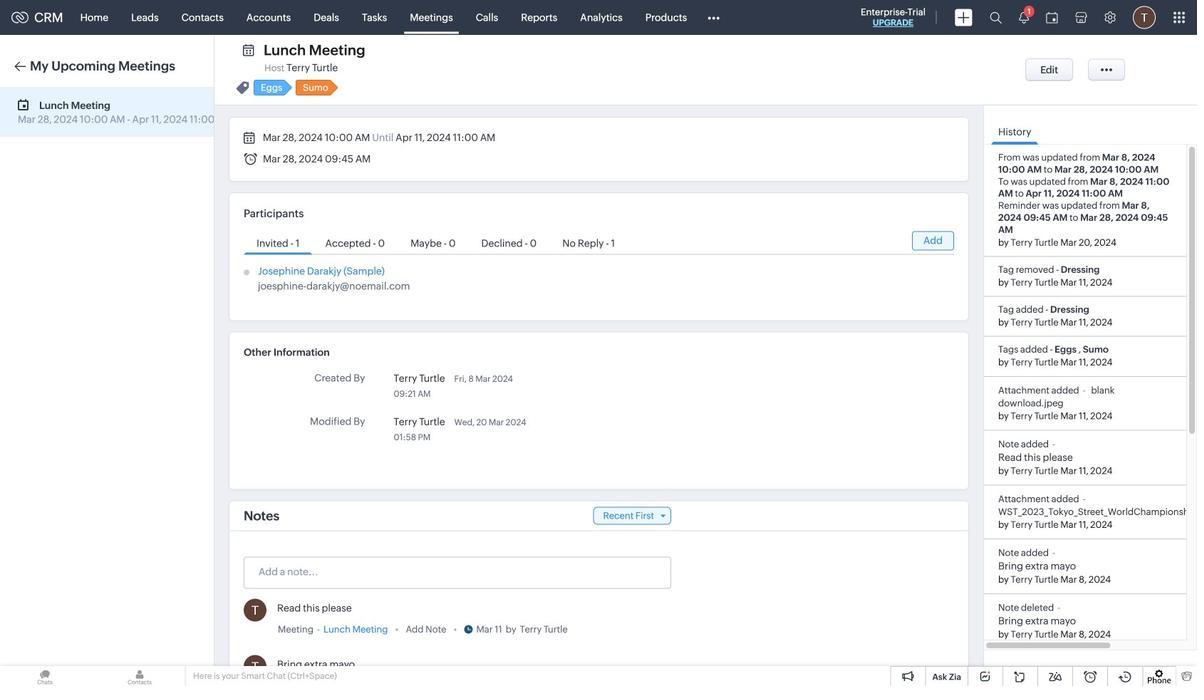 Task type: locate. For each thing, give the bounding box(es) containing it.
Add a note... field
[[244, 565, 670, 579]]

contacts image
[[95, 666, 185, 686]]

profile element
[[1125, 0, 1165, 35]]

create menu element
[[947, 0, 982, 35]]

logo image
[[11, 12, 29, 23]]

None button
[[1026, 58, 1074, 81]]

search element
[[982, 0, 1011, 35]]



Task type: describe. For each thing, give the bounding box(es) containing it.
search image
[[990, 11, 1002, 24]]

create menu image
[[955, 9, 973, 26]]

calendar image
[[1046, 12, 1059, 23]]

chats image
[[0, 666, 90, 686]]

Other Modules field
[[699, 6, 729, 29]]

profile image
[[1133, 6, 1156, 29]]

signals element
[[1011, 0, 1038, 35]]



Task type: vqa. For each thing, say whether or not it's contained in the screenshot.
Create Menu element
yes



